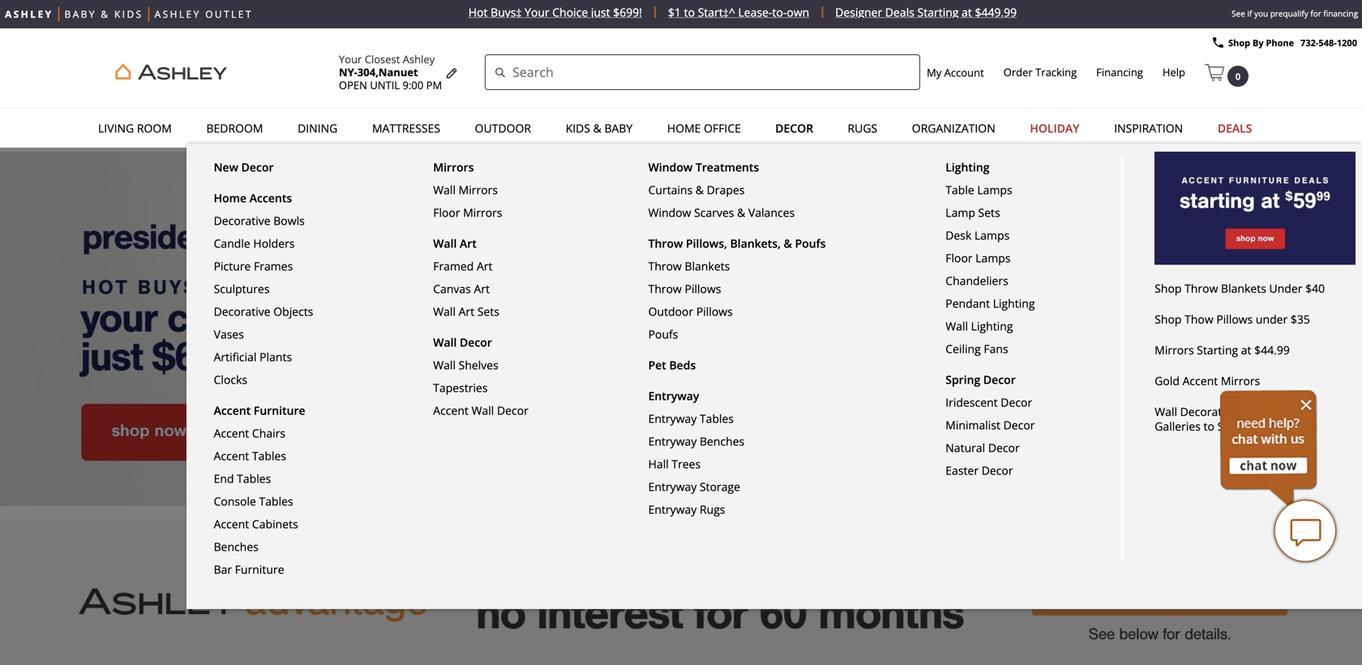 Task type: locate. For each thing, give the bounding box(es) containing it.
at
[[962, 4, 972, 20], [1242, 342, 1252, 358]]

hot buys‡ your choice just $699! link
[[457, 4, 656, 20]]

vases link
[[214, 319, 395, 342]]

ashley
[[5, 7, 53, 21]]

baby
[[64, 7, 96, 21]]

2 decorative from the top
[[214, 304, 271, 319]]

entryway link
[[649, 388, 909, 404]]

tables up trees
[[700, 411, 734, 426]]

0 horizontal spatial shelves
[[459, 357, 499, 373]]

to
[[684, 4, 695, 20], [1204, 418, 1215, 434]]

1 horizontal spatial rugs
[[848, 120, 878, 136]]

lighting up table
[[946, 159, 990, 175]]

0 horizontal spatial sets
[[478, 304, 500, 319]]

order tracking link
[[1004, 65, 1077, 79]]

sets inside lighting table lamps lamp sets desk lamps floor lamps chandeliers pendant lighting wall lighting ceiling fans
[[979, 205, 1001, 220]]

wall decorating guide: from galleries to shelves link
[[1155, 396, 1354, 442]]

mirrors down mirrors link
[[459, 182, 498, 198]]

tapestries link
[[433, 372, 611, 395]]

plants
[[260, 349, 292, 365]]

0 horizontal spatial rugs
[[700, 502, 726, 517]]

tables inside entryway entryway tables entryway benches hall trees entryway storage entryway rugs
[[700, 411, 734, 426]]

poufs
[[795, 236, 826, 251], [649, 327, 679, 342]]

my account link
[[927, 65, 985, 80]]

rugs down storage
[[700, 502, 726, 517]]

decor right easter
[[982, 463, 1014, 478]]

1200
[[1338, 37, 1358, 49]]

rugs
[[848, 120, 878, 136], [700, 502, 726, 517]]

pm
[[426, 78, 442, 92]]

accent up decorating at the bottom right of the page
[[1183, 373, 1219, 388]]

0 vertical spatial shop
[[1229, 37, 1251, 49]]

floor up framed
[[433, 205, 460, 220]]

outdoor
[[475, 120, 531, 136], [649, 304, 694, 319]]

1 vertical spatial ashley
[[403, 52, 435, 67]]

0 horizontal spatial to
[[684, 4, 695, 20]]

2 window from the top
[[649, 205, 692, 220]]

rugs right decor link
[[848, 120, 878, 136]]

shelves inside wall decorating guide: from galleries to shelves
[[1218, 418, 1258, 434]]

0 horizontal spatial your
[[339, 52, 362, 67]]

1 vertical spatial sets
[[478, 304, 500, 319]]

shelves inside wall decor wall shelves tapestries accent wall decor
[[459, 357, 499, 373]]

1 vertical spatial starting
[[1198, 342, 1239, 358]]

poufs up pet
[[649, 327, 679, 342]]

galleries
[[1155, 418, 1201, 434]]

tables up cabinets on the left bottom of the page
[[259, 494, 293, 509]]

wall art framed art canvas art wall art sets
[[433, 236, 500, 319]]

lighting link
[[946, 159, 1119, 175]]

& right scarves
[[738, 205, 746, 220]]

mirrors up gold
[[1155, 342, 1195, 358]]

see
[[1232, 8, 1246, 19]]

mirrors
[[433, 159, 474, 175], [459, 182, 498, 198], [463, 205, 503, 220], [1155, 342, 1195, 358], [1222, 373, 1261, 388]]

decor right new at the top
[[241, 159, 274, 175]]

1 vertical spatial shop
[[1155, 281, 1182, 296]]

framed
[[433, 258, 474, 274]]

throw
[[649, 236, 683, 251], [649, 258, 682, 274], [1185, 281, 1219, 296], [649, 281, 682, 296]]

natural decor link
[[946, 432, 1118, 455]]

main content
[[0, 152, 1363, 665]]

accent furniture link
[[214, 403, 397, 418]]

banner
[[0, 28, 1363, 609]]

benches up trees
[[700, 434, 745, 449]]

your up open
[[339, 52, 362, 67]]

bar
[[214, 562, 232, 577]]

outdoor up pet beds
[[649, 304, 694, 319]]

curtains
[[649, 182, 693, 198]]

rugs inside entryway entryway tables entryway benches hall trees entryway storage entryway rugs
[[700, 502, 726, 517]]

shop up shop thow pillows under $35
[[1155, 281, 1182, 296]]

0 vertical spatial rugs
[[848, 120, 878, 136]]

starting up gold accent mirrors
[[1198, 342, 1239, 358]]

accent down console
[[214, 516, 249, 532]]

0 vertical spatial poufs
[[795, 236, 826, 251]]

shop left by
[[1229, 37, 1251, 49]]

gold accent mirrors link
[[1155, 365, 1354, 396]]

furniture
[[254, 403, 306, 418], [235, 562, 284, 577]]

outdoor inside outdoor link
[[475, 120, 531, 136]]

decor down fans
[[984, 372, 1016, 387]]

ashley's special financing image
[[0, 519, 1363, 665]]

tables up console
[[237, 471, 271, 486]]

1 horizontal spatial starting
[[1198, 342, 1239, 358]]

outdoor inside throw pillows, blankets, & poufs throw blankets throw pillows outdoor pillows poufs
[[649, 304, 694, 319]]

1 horizontal spatial home
[[668, 120, 701, 136]]

spring
[[946, 372, 981, 387]]

None search field
[[485, 54, 921, 90]]

0
[[1236, 70, 1241, 82]]

benches up bar
[[214, 539, 259, 554]]

0 vertical spatial blankets
[[685, 258, 730, 274]]

your right 'buys‡'
[[525, 4, 550, 20]]

to right galleries
[[1204, 418, 1215, 434]]

0 vertical spatial sets
[[979, 205, 1001, 220]]

curtains & drapes link
[[649, 174, 907, 198]]

ceiling
[[946, 341, 981, 357]]

1 horizontal spatial outdoor
[[649, 304, 694, 319]]

sets right lamp
[[979, 205, 1001, 220]]

lamps right desk
[[975, 228, 1010, 243]]

1 vertical spatial window
[[649, 205, 692, 220]]

1 vertical spatial deals
[[1218, 120, 1253, 136]]

chandeliers link
[[946, 265, 1118, 288]]

trees
[[672, 456, 701, 472]]

pillows inside the shop thow pillows under $35 link
[[1217, 311, 1254, 327]]

0 vertical spatial outdoor
[[475, 120, 531, 136]]

2 vertical spatial lighting
[[972, 318, 1014, 334]]

blankets down pillows,
[[685, 258, 730, 274]]

home office
[[668, 120, 741, 136]]

1 vertical spatial at
[[1242, 342, 1252, 358]]

floor down desk
[[946, 250, 973, 266]]

1 horizontal spatial to
[[1204, 418, 1215, 434]]

ashley right "kids"
[[155, 7, 201, 21]]

ashley's presidents day sale image
[[0, 152, 1363, 506]]

kids
[[114, 7, 143, 21]]

sets down canvas art link on the left top of the page
[[478, 304, 500, 319]]

ashley link
[[5, 7, 53, 21]]

mattresses
[[372, 120, 441, 136]]

rugs inside "rugs" link
[[848, 120, 878, 136]]

kids
[[566, 120, 591, 136]]

1 horizontal spatial benches
[[700, 434, 745, 449]]

2 vertical spatial shop
[[1155, 311, 1182, 327]]

wall decor link
[[433, 335, 613, 350]]

see if you prequalify for financing link
[[1228, 0, 1363, 28]]

ashley image
[[110, 61, 234, 83]]

ashley up 9:00
[[403, 52, 435, 67]]

holiday
[[1031, 120, 1080, 136]]

1 horizontal spatial at
[[1242, 342, 1252, 358]]

outdoor up mirrors link
[[475, 120, 531, 136]]

& inside throw pillows, blankets, & poufs throw blankets throw pillows outdoor pillows poufs
[[784, 236, 793, 251]]

0 horizontal spatial blankets
[[685, 258, 730, 274]]

0 vertical spatial benches
[[700, 434, 745, 449]]

wall mirrors link
[[433, 174, 611, 198]]

1 vertical spatial shelves
[[1218, 418, 1258, 434]]

1 horizontal spatial shelves
[[1218, 418, 1258, 434]]

decor down spring decor link
[[1001, 395, 1033, 410]]

floor lamps link
[[946, 243, 1118, 266]]

your inside your closest ashley ny-304,nanuet
[[339, 52, 362, 67]]

new
[[214, 159, 239, 175]]

tables down chairs
[[252, 448, 286, 464]]

0 vertical spatial ashley
[[155, 7, 201, 21]]

home inside home accents decorative bowls candle holders picture frames sculptures decorative objects vases artificial plants clocks
[[214, 190, 247, 206]]

1 horizontal spatial ashley
[[403, 52, 435, 67]]

art right framed
[[477, 258, 493, 274]]

0 vertical spatial deals
[[886, 4, 915, 20]]

0 horizontal spatial floor
[[433, 205, 460, 220]]

1 vertical spatial rugs
[[700, 502, 726, 517]]

shop
[[1229, 37, 1251, 49], [1155, 281, 1182, 296], [1155, 311, 1182, 327]]

0 horizontal spatial outdoor
[[475, 120, 531, 136]]

0 horizontal spatial starting
[[918, 4, 959, 20]]

732-
[[1301, 37, 1319, 49]]

window down curtains
[[649, 205, 692, 220]]

decorative up candle
[[214, 213, 271, 228]]

canvas
[[433, 281, 471, 296]]

entryway benches link
[[649, 426, 907, 449]]

accent furniture accent chairs accent tables end tables console tables accent cabinets benches bar furniture
[[214, 403, 306, 577]]

poufs down window scarves & valances link
[[795, 236, 826, 251]]

at left $449.99 at the right of page
[[962, 4, 972, 20]]

console
[[214, 494, 256, 509]]

floor
[[433, 205, 460, 220], [946, 250, 973, 266]]

to right $1
[[684, 4, 695, 20]]

0 horizontal spatial at
[[962, 4, 972, 20]]

ashley
[[155, 7, 201, 21], [403, 52, 435, 67]]

natural
[[946, 440, 986, 455]]

lighting down chandeliers link
[[993, 296, 1035, 311]]

1 horizontal spatial poufs
[[795, 236, 826, 251]]

console tables link
[[214, 486, 395, 509]]

chairs
[[252, 425, 286, 441]]

0 horizontal spatial deals
[[886, 4, 915, 20]]

window treatments link
[[649, 159, 909, 175]]

0 horizontal spatial home
[[214, 190, 247, 206]]

shop for shop throw blankets under $40
[[1155, 281, 1182, 296]]

spring decor link
[[946, 372, 1119, 387]]

& right 'blankets,'
[[784, 236, 793, 251]]

accent down the clocks
[[214, 403, 251, 418]]

0 vertical spatial home
[[668, 120, 701, 136]]

home down new at the top
[[214, 190, 247, 206]]

accent left chairs
[[214, 425, 249, 441]]

shop thow pillows under $35 link
[[1155, 304, 1354, 335]]

0 vertical spatial your
[[525, 4, 550, 20]]

open until 9:00 pm
[[339, 78, 442, 92]]

0 vertical spatial starting
[[918, 4, 959, 20]]

outdoor link
[[470, 113, 536, 144]]

0 horizontal spatial benches
[[214, 539, 259, 554]]

$1
[[668, 4, 681, 20]]

home left office
[[668, 120, 701, 136]]

ashley inside your closest ashley ny-304,nanuet
[[403, 52, 435, 67]]

2 vertical spatial lamps
[[976, 250, 1011, 266]]

treatments
[[696, 159, 760, 175]]

baby & kids link
[[64, 7, 143, 21]]

if
[[1248, 8, 1253, 19]]

at left $44.99
[[1242, 342, 1252, 358]]

wall art sets link
[[433, 296, 611, 319]]

starting left $449.99 at the right of page
[[918, 4, 959, 20]]

& right kids
[[594, 120, 602, 136]]

1 vertical spatial to
[[1204, 418, 1215, 434]]

prequalify
[[1271, 8, 1309, 19]]

outlet
[[205, 7, 253, 21]]

decor image
[[1155, 152, 1356, 265]]

decorative down sculptures
[[214, 304, 271, 319]]

1 vertical spatial outdoor
[[649, 304, 694, 319]]

mirrors down wall mirrors 'link'
[[463, 205, 503, 220]]

&
[[101, 7, 110, 21], [594, 120, 602, 136], [696, 182, 704, 198], [738, 205, 746, 220], [784, 236, 793, 251]]

benches inside accent furniture accent chairs accent tables end tables console tables accent cabinets benches bar furniture
[[214, 539, 259, 554]]

throw up thow
[[1185, 281, 1219, 296]]

window up curtains
[[649, 159, 693, 175]]

1 horizontal spatial floor
[[946, 250, 973, 266]]

0 vertical spatial furniture
[[254, 403, 306, 418]]

furniture right bar
[[235, 562, 284, 577]]

1 vertical spatial benches
[[214, 539, 259, 554]]

1 vertical spatial your
[[339, 52, 362, 67]]

0 vertical spatial shelves
[[459, 357, 499, 373]]

wall inside wall decorating guide: from galleries to shelves
[[1155, 404, 1178, 419]]

lamps right table
[[978, 182, 1013, 198]]

lighting up fans
[[972, 318, 1014, 334]]

shop left thow
[[1155, 311, 1182, 327]]

accent down tapestries
[[433, 403, 469, 418]]

kids & baby
[[566, 120, 633, 136]]

1 vertical spatial home
[[214, 190, 247, 206]]

inspiration link
[[1110, 113, 1189, 144]]

& left the drapes
[[696, 182, 704, 198]]

0 vertical spatial floor
[[433, 205, 460, 220]]

lamps up chandeliers
[[976, 250, 1011, 266]]

732-548-1200 link
[[1301, 37, 1358, 49]]

1 horizontal spatial sets
[[979, 205, 1001, 220]]

lighting table lamps lamp sets desk lamps floor lamps chandeliers pendant lighting wall lighting ceiling fans
[[946, 159, 1035, 357]]

0 vertical spatial window
[[649, 159, 693, 175]]

deals down 0
[[1218, 120, 1253, 136]]

deals right the designer
[[886, 4, 915, 20]]

entryway storage link
[[649, 471, 907, 494]]

1 vertical spatial decorative
[[214, 304, 271, 319]]

0 vertical spatial decorative
[[214, 213, 271, 228]]

clocks
[[214, 372, 248, 387]]

blankets up the shop thow pillows under $35 link
[[1222, 281, 1267, 296]]

0 horizontal spatial poufs
[[649, 327, 679, 342]]

benches inside entryway entryway tables entryway benches hall trees entryway storage entryway rugs
[[700, 434, 745, 449]]

1 vertical spatial floor
[[946, 250, 973, 266]]

home for home office
[[668, 120, 701, 136]]

furniture up chairs
[[254, 403, 306, 418]]

1 vertical spatial blankets
[[1222, 281, 1267, 296]]

1 horizontal spatial deals
[[1218, 120, 1253, 136]]

living room
[[98, 120, 172, 136]]

3 entryway from the top
[[649, 434, 697, 449]]

to inside wall decorating guide: from galleries to shelves
[[1204, 418, 1215, 434]]



Task type: vqa. For each thing, say whether or not it's contained in the screenshot.
Mattresses "link"
yes



Task type: describe. For each thing, give the bounding box(es) containing it.
$1 to start‡^ lease-to-own
[[668, 4, 810, 20]]

shop by phone 732-548-1200
[[1229, 37, 1358, 49]]

wall decorating guide: from galleries to shelves
[[1155, 404, 1307, 434]]

mirrors down mattresses link at left top
[[433, 159, 474, 175]]

financing
[[1324, 8, 1359, 19]]

just
[[591, 4, 611, 20]]

change location image
[[445, 67, 458, 80]]

desk lamps link
[[946, 220, 1118, 243]]

shop for shop thow pillows under $35
[[1155, 311, 1182, 327]]

dining link
[[293, 113, 343, 144]]

decor down minimalist decor link
[[989, 440, 1020, 455]]

1 vertical spatial poufs
[[649, 327, 679, 342]]

shop thow pillows under $35
[[1155, 311, 1311, 327]]

wall inside lighting table lamps lamp sets desk lamps floor lamps chandeliers pendant lighting wall lighting ceiling fans
[[946, 318, 969, 334]]

search image
[[495, 66, 506, 82]]

$35
[[1291, 311, 1311, 327]]

decor down "tapestries" link
[[497, 403, 529, 418]]

mirrors link
[[433, 159, 613, 175]]

deals inside deals link
[[1218, 120, 1253, 136]]

until
[[370, 78, 400, 92]]

dialogue message for liveperson image
[[1221, 390, 1318, 507]]

accent up end at the bottom of the page
[[214, 448, 249, 464]]

lease-
[[739, 4, 773, 20]]

mirrors starting at $44.99
[[1155, 342, 1291, 358]]

decorative bowls link
[[214, 205, 395, 228]]

floor inside "mirrors wall mirrors floor mirrors"
[[433, 205, 460, 220]]

2 entryway from the top
[[649, 411, 697, 426]]

help
[[1163, 65, 1186, 79]]

thow
[[1185, 311, 1214, 327]]

home accents link
[[214, 190, 397, 206]]

clocks link
[[214, 364, 395, 387]]

pendant lighting link
[[946, 288, 1118, 311]]

my
[[927, 65, 942, 80]]

buys‡
[[491, 4, 522, 20]]

bar furniture link
[[214, 554, 395, 577]]

decor link
[[771, 113, 818, 144]]

throw pillows, blankets, & poufs throw blankets throw pillows outdoor pillows poufs
[[649, 236, 826, 342]]

valances
[[749, 205, 795, 220]]

open
[[339, 78, 367, 92]]

objects
[[274, 304, 314, 319]]

4 entryway from the top
[[649, 479, 697, 494]]

1 decorative from the top
[[214, 213, 271, 228]]

ceiling fans link
[[946, 333, 1118, 357]]

accent cabinets link
[[214, 509, 395, 532]]

chandeliers
[[946, 273, 1009, 288]]

& left "kids"
[[101, 7, 110, 21]]

benches link
[[214, 531, 395, 554]]

wall decor wall shelves tapestries accent wall decor
[[433, 335, 529, 418]]

decor up window treatments 'link'
[[776, 120, 814, 136]]

art up framed
[[460, 236, 477, 251]]

entryway entryway tables entryway benches hall trees entryway storage entryway rugs
[[649, 388, 745, 517]]

pendant
[[946, 296, 991, 311]]

0 vertical spatial lighting
[[946, 159, 990, 175]]

blankets inside throw pillows, blankets, & poufs throw blankets throw pillows outdoor pillows poufs
[[685, 258, 730, 274]]

designer
[[836, 4, 883, 20]]

scarves
[[694, 205, 735, 220]]

organization link
[[908, 113, 1001, 144]]

help link
[[1163, 65, 1186, 79]]

phone
[[1267, 37, 1295, 49]]

floor inside lighting table lamps lamp sets desk lamps floor lamps chandeliers pendant lighting wall lighting ceiling fans
[[946, 250, 973, 266]]

home office link
[[663, 113, 746, 144]]

storage
[[700, 479, 741, 494]]

guide:
[[1242, 404, 1276, 419]]

0 horizontal spatial ashley
[[155, 7, 201, 21]]

from
[[1279, 404, 1307, 419]]

0 vertical spatial lamps
[[978, 182, 1013, 198]]

wall art link
[[433, 236, 613, 251]]

picture
[[214, 258, 251, 274]]

financing
[[1097, 65, 1144, 79]]

see if you prequalify for financing
[[1232, 8, 1359, 19]]

frames
[[254, 258, 293, 274]]

deals link
[[1213, 113, 1258, 144]]

gold accent mirrors
[[1155, 373, 1261, 388]]

window scarves & valances link
[[649, 197, 907, 220]]

decor down iridescent decor link
[[1004, 417, 1036, 433]]

candle holders link
[[214, 228, 395, 251]]

accent inside wall decor wall shelves tapestries accent wall decor
[[433, 403, 469, 418]]

1 entryway from the top
[[649, 388, 700, 404]]

shop for shop by phone 732-548-1200
[[1229, 37, 1251, 49]]

poufs link
[[649, 319, 907, 342]]

throw blankets link
[[649, 251, 907, 274]]

1 horizontal spatial your
[[525, 4, 550, 20]]

inspiration
[[1115, 120, 1184, 136]]

5 entryway from the top
[[649, 502, 697, 517]]

$449.99
[[975, 4, 1017, 20]]

decor up tapestries
[[460, 335, 492, 350]]

banner containing living room
[[0, 28, 1363, 609]]

you
[[1255, 8, 1269, 19]]

sculptures
[[214, 281, 270, 296]]

outdoor pillows link
[[649, 296, 907, 319]]

9:00
[[403, 78, 424, 92]]

mirrors down the mirrors starting at $44.99 link
[[1222, 373, 1261, 388]]

baby & kids
[[64, 7, 143, 21]]

1 vertical spatial lighting
[[993, 296, 1035, 311]]

new decor link
[[214, 159, 397, 175]]

tapestries
[[433, 380, 488, 395]]

order
[[1004, 65, 1033, 79]]

chat bubble mobile view image
[[1274, 499, 1338, 564]]

hall trees link
[[649, 449, 907, 472]]

beds
[[670, 357, 696, 373]]

1 horizontal spatial blankets
[[1222, 281, 1267, 296]]

vases
[[214, 327, 244, 342]]

$44.99
[[1255, 342, 1291, 358]]

starting inside the mirrors starting at $44.99 link
[[1198, 342, 1239, 358]]

by
[[1253, 37, 1264, 49]]

throw up pet beds
[[649, 281, 682, 296]]

wall inside "mirrors wall mirrors floor mirrors"
[[433, 182, 456, 198]]

0 vertical spatial at
[[962, 4, 972, 20]]

blankets,
[[731, 236, 781, 251]]

wall lighting link
[[946, 311, 1118, 334]]

throw down curtains
[[649, 258, 682, 274]]

desk
[[946, 228, 972, 243]]

my account
[[927, 65, 985, 80]]

sets inside wall art framed art canvas art wall art sets
[[478, 304, 500, 319]]

throw left pillows,
[[649, 236, 683, 251]]

1 vertical spatial lamps
[[975, 228, 1010, 243]]

art right canvas
[[474, 281, 490, 296]]

$699!
[[614, 4, 642, 20]]

home for home accents decorative bowls candle holders picture frames sculptures decorative objects vases artificial plants clocks
[[214, 190, 247, 206]]

hall
[[649, 456, 669, 472]]

new decor
[[214, 159, 274, 175]]

office
[[704, 120, 741, 136]]

decorative objects link
[[214, 296, 395, 319]]

wall shelves link
[[433, 350, 611, 373]]

accent wall decor link
[[433, 395, 611, 418]]

art down canvas
[[459, 304, 475, 319]]

0 vertical spatial to
[[684, 4, 695, 20]]

start‡^
[[698, 4, 736, 20]]

table
[[946, 182, 975, 198]]

1 window from the top
[[649, 159, 693, 175]]

1 vertical spatial furniture
[[235, 562, 284, 577]]

hot buys‡ your choice just $699!
[[469, 4, 642, 20]]



